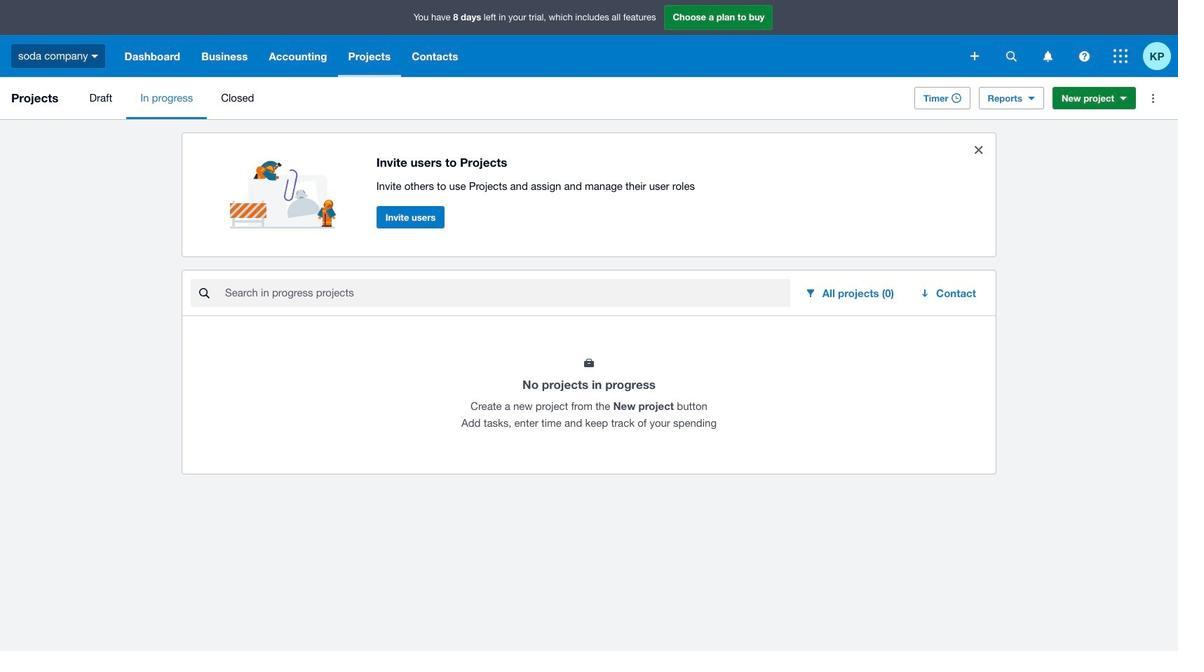 Task type: describe. For each thing, give the bounding box(es) containing it.
Search in progress projects search field
[[224, 280, 791, 307]]

svg image
[[971, 52, 979, 60]]

clear image
[[965, 136, 993, 164]]



Task type: vqa. For each thing, say whether or not it's contained in the screenshot.
the rightmost Standard
no



Task type: locate. For each thing, give the bounding box(es) containing it.
invite users to projects image
[[230, 145, 343, 229]]

more options image
[[1139, 84, 1167, 112]]

svg image
[[1114, 49, 1128, 63], [1006, 51, 1017, 61], [1044, 51, 1053, 61], [1079, 51, 1090, 61], [92, 55, 99, 58]]

banner
[[0, 0, 1179, 77]]



